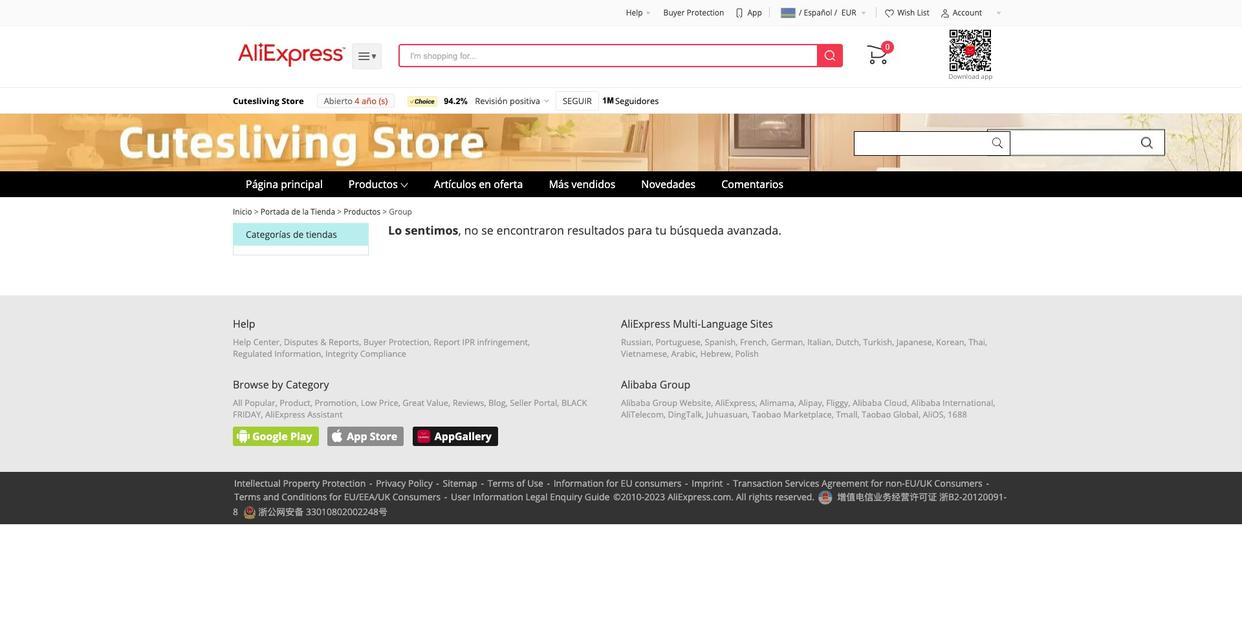 Task type: vqa. For each thing, say whether or not it's contained in the screenshot.
WEBSITE
yes



Task type: describe. For each thing, give the bounding box(es) containing it.
positiva
[[510, 95, 540, 107]]

8
[[233, 506, 238, 518]]

taobao marketplace link
[[752, 409, 832, 421]]

1 vertical spatial de
[[293, 228, 304, 241]]

3 > from the left
[[383, 206, 387, 217]]

spanish link
[[705, 336, 736, 348]]

revisión positiva link
[[475, 91, 540, 111]]

app store
[[347, 430, 397, 444]]

2 vertical spatial group
[[652, 397, 677, 409]]

agreement
[[822, 477, 869, 490]]

integrity compliance link
[[325, 348, 406, 360]]

eu
[[621, 477, 632, 490]]

black friday
[[233, 397, 587, 421]]

0 vertical spatial protection
[[687, 7, 724, 18]]

artículos en oferta
[[434, 177, 523, 192]]

alibaba right cloud
[[911, 397, 940, 409]]

help for help help center , disputes & reports , buyer protection , report ipr infringement , regulated information , integrity compliance
[[233, 317, 255, 331]]

inicio link
[[233, 206, 252, 217]]

fliggy link
[[826, 397, 848, 409]]

- up eu/eea/uk
[[369, 477, 372, 490]]

浙公网安备 33010802002248号
[[256, 506, 388, 518]]

international
[[943, 397, 993, 409]]

reviews
[[453, 397, 484, 409]]

alibaba cloud link
[[853, 397, 907, 409]]

italian link
[[807, 336, 831, 348]]

1 vertical spatial group
[[660, 378, 690, 392]]

2 / from the left
[[834, 7, 837, 18]]

help for help
[[626, 7, 643, 18]]

4
[[355, 95, 359, 107]]

comentarios link
[[721, 172, 783, 198]]

año
[[362, 95, 377, 107]]

seguidores
[[615, 95, 659, 107]]

and
[[263, 491, 279, 503]]

app link
[[735, 7, 762, 19]]

ipr
[[462, 336, 475, 348]]

浙公网安备 image
[[243, 507, 256, 519]]

vietnamese
[[621, 348, 667, 360]]

product link
[[280, 397, 310, 409]]

consumers
[[635, 477, 682, 490]]

1 horizontal spatial buyer protection link
[[664, 7, 724, 18]]

/ español / eur
[[799, 7, 856, 18]]

alimama link
[[760, 397, 794, 409]]

seguir
[[563, 95, 592, 107]]

german
[[771, 336, 803, 348]]

eu/eea/uk
[[344, 491, 390, 503]]

list
[[917, 7, 930, 18]]

disputes & reports link
[[284, 336, 359, 348]]

tienda
[[311, 206, 335, 217]]

browse by category
[[233, 378, 329, 392]]

thai
[[969, 336, 985, 348]]

spanish
[[705, 336, 736, 348]]

encontraron
[[497, 223, 564, 238]]

friday
[[233, 409, 261, 421]]

intellectual
[[234, 477, 281, 490]]

turkish link
[[863, 336, 892, 348]]

0 vertical spatial group
[[389, 206, 412, 217]]

app for app store
[[347, 430, 367, 444]]

tiendas
[[306, 228, 337, 241]]

low
[[361, 397, 377, 409]]

browse
[[233, 378, 269, 392]]

reserved.
[[775, 491, 815, 503]]

german link
[[771, 336, 803, 348]]

aliexpress multi-language sites russian , portuguese , spanish , french , german , italian , dutch , turkish , japanese , korean , thai , vietnamese , arabic , hebrew , polish
[[621, 317, 987, 360]]

(s)
[[379, 95, 388, 107]]

report
[[434, 336, 460, 348]]

app store link
[[328, 427, 404, 446]]

french link
[[740, 336, 767, 348]]

information for eu consumers link
[[554, 477, 682, 490]]

sitemap link
[[443, 477, 477, 490]]

all inside "intellectual property protection - privacy policy - sitemap - terms of use - information for eu consumers - imprint - transaction services agreement for non-eu/uk consumers - terms and conditions for eu/eea/uk consumers - user information legal enquiry guide ©️2010-2023 aliexpress.com. all rights reserved."
[[736, 491, 746, 503]]

comentarios
[[721, 177, 783, 192]]

rights
[[749, 491, 773, 503]]

浙公网安备 33010802002248号 link
[[243, 506, 388, 519]]

más
[[549, 177, 569, 192]]

revisión positiva
[[475, 95, 540, 107]]

增值电信业务经营许可证 image
[[818, 490, 832, 506]]

assistant
[[307, 409, 343, 421]]

cutesliving store
[[233, 95, 304, 107]]

website
[[680, 397, 711, 409]]

all popular link
[[233, 397, 275, 409]]

terms of use link
[[488, 477, 543, 490]]

aliexpress assistant link
[[265, 409, 343, 421]]

app for app link
[[748, 7, 762, 18]]

artículos en oferta link
[[434, 172, 523, 198]]

cloud
[[884, 397, 907, 409]]

no
[[464, 223, 478, 238]]

inicio
[[233, 206, 252, 217]]

buyer protection
[[664, 7, 724, 18]]

great
[[403, 397, 425, 409]]

help help center , disputes & reports , buyer protection , report ipr infringement , regulated information , integrity compliance
[[233, 317, 530, 360]]

appgallery link
[[413, 427, 498, 446]]

se
[[481, 223, 494, 238]]

cutesliving
[[233, 95, 279, 107]]

búsqueda
[[670, 223, 724, 238]]

94.2% link
[[444, 91, 471, 111]]

sites
[[750, 317, 773, 331]]

guide
[[585, 491, 610, 503]]

global
[[893, 409, 919, 421]]

2 taobao from the left
[[862, 409, 891, 421]]

privacy
[[376, 477, 406, 490]]

1 vertical spatial productos link
[[344, 206, 381, 217]]

russian
[[621, 336, 651, 348]]



Task type: locate. For each thing, give the bounding box(es) containing it.
浙b2-
[[939, 491, 962, 503]]

2 horizontal spatial information
[[554, 477, 604, 490]]

I'm shopping for... text field
[[410, 45, 841, 66]]

de left la
[[291, 206, 300, 217]]

1 vertical spatial store
[[370, 430, 397, 444]]

0 horizontal spatial taobao
[[752, 409, 781, 421]]

information down terms of use link
[[473, 491, 523, 503]]

©️2010-
[[613, 491, 645, 503]]

2 horizontal spatial protection
[[687, 7, 724, 18]]

transaction
[[733, 477, 783, 490]]

regulated information link
[[233, 348, 321, 360]]

seller
[[510, 397, 532, 409]]

1 horizontal spatial for
[[606, 477, 618, 490]]

0 vertical spatial productos link
[[349, 172, 398, 198]]

all left "rights"
[[736, 491, 746, 503]]

app down low
[[347, 430, 367, 444]]

0 vertical spatial terms
[[488, 477, 514, 490]]

productos down productos 
[[344, 206, 381, 217]]

store down low price "link"
[[370, 430, 397, 444]]

taobao right juhuasuan
[[752, 409, 781, 421]]

1 vertical spatial protection
[[389, 336, 429, 348]]

low price link
[[361, 397, 398, 409]]

size image
[[884, 8, 895, 19]]

account link
[[940, 7, 1001, 19]]

alimama
[[760, 397, 794, 409]]

protection inside "intellectual property protection - privacy policy - sitemap - terms of use - information for eu consumers - imprint - transaction services agreement for non-eu/uk consumers - terms and conditions for eu/eea/uk consumers - user information legal enquiry guide ©️2010-2023 aliexpress.com. all rights reserved."
[[322, 477, 366, 490]]

terms
[[488, 477, 514, 490], [234, 491, 261, 503]]

taobao
[[752, 409, 781, 421], [862, 409, 891, 421]]

google
[[252, 430, 288, 444]]

privacy policy link
[[376, 477, 433, 490]]

2 vertical spatial information
[[473, 491, 523, 503]]

aliexpress inside alibaba group alibaba group website , aliexpress , alimama , alipay , fliggy , alibaba cloud , alibaba international , alitelecom , dingtalk , juhuasuan , taobao marketplace , tmall , taobao global , alios , 1688
[[715, 397, 755, 409]]

página principal link
[[246, 172, 323, 198]]

español
[[804, 7, 832, 18]]

consumers up 浙b2-
[[934, 477, 983, 490]]

más vendidos
[[549, 177, 615, 192]]

-
[[369, 477, 372, 490], [436, 477, 439, 490], [481, 477, 484, 490], [547, 477, 550, 490], [685, 477, 688, 490], [727, 477, 730, 490], [986, 477, 989, 490], [444, 491, 447, 503]]

juhuasuan
[[706, 409, 748, 421]]

1 horizontal spatial buyer
[[664, 7, 685, 18]]

promotion link
[[315, 397, 357, 409]]

0 vertical spatial buyer protection link
[[664, 7, 724, 18]]

eu/uk
[[905, 477, 932, 490]]

information up category
[[274, 348, 321, 360]]

1 / from the left
[[799, 7, 802, 18]]

> right the tienda on the left
[[337, 206, 342, 217]]

thai link
[[969, 336, 985, 348]]

for up 增值电信业务经营许可证
[[871, 477, 883, 490]]

arabic link
[[671, 348, 696, 360]]

report ipr infringement link
[[434, 336, 528, 348]]

resultados
[[567, 223, 624, 238]]

disputes
[[284, 336, 318, 348]]

1 vertical spatial all
[[736, 491, 746, 503]]

protection inside help help center , disputes & reports , buyer protection , report ipr infringement , regulated information , integrity compliance
[[389, 336, 429, 348]]

buyer inside help help center , disputes & reports , buyer protection , report ipr infringement , regulated information , integrity compliance
[[363, 336, 386, 348]]

infringement
[[477, 336, 528, 348]]

0 horizontal spatial store
[[282, 95, 304, 107]]

taobao left global
[[862, 409, 891, 421]]

artículos
[[434, 177, 476, 192]]

None field
[[854, 131, 1011, 156]]

buyer
[[664, 7, 685, 18], [363, 336, 386, 348]]

&
[[320, 336, 326, 348]]

hebrew
[[700, 348, 731, 360]]

1 horizontal spatial taobao
[[862, 409, 891, 421]]

1 horizontal spatial store
[[370, 430, 397, 444]]

0 horizontal spatial /
[[799, 7, 802, 18]]

inicio > portada de la tienda > productos > group
[[233, 206, 412, 217]]

94.2%
[[444, 96, 468, 106]]

página principal
[[246, 177, 323, 192]]

- left 'user'
[[444, 491, 447, 503]]

protection up the terms and conditions for eu/eea/uk consumers link
[[322, 477, 366, 490]]

- right imprint
[[727, 477, 730, 490]]

for up 33010802002248号
[[329, 491, 342, 503]]

help left center
[[233, 336, 251, 348]]

french
[[740, 336, 767, 348]]

0 vertical spatial store
[[282, 95, 304, 107]]

dutch link
[[836, 336, 859, 348]]

1 vertical spatial help
[[233, 317, 255, 331]]

0 horizontal spatial consumers
[[393, 491, 441, 503]]

alibaba down vietnamese
[[621, 397, 650, 409]]

1 vertical spatial terms
[[234, 491, 261, 503]]

1 horizontal spatial terms
[[488, 477, 514, 490]]

help up help center link
[[233, 317, 255, 331]]

0 vertical spatial help
[[626, 7, 643, 18]]

0 horizontal spatial for
[[329, 491, 342, 503]]

terms left of
[[488, 477, 514, 490]]

1 horizontal spatial app
[[748, 7, 762, 18]]

help up i'm shopping for... "text field"
[[626, 7, 643, 18]]

productos link left 
[[349, 172, 398, 198]]

italian
[[807, 336, 831, 348]]

1 vertical spatial buyer
[[363, 336, 386, 348]]

turkish
[[863, 336, 892, 348]]

- up aliexpress.com.
[[685, 477, 688, 490]]

all
[[233, 397, 242, 409], [736, 491, 746, 503]]

1 taobao from the left
[[752, 409, 781, 421]]

1 horizontal spatial information
[[473, 491, 523, 503]]

- right use
[[547, 477, 550, 490]]

/ left eur
[[834, 7, 837, 18]]

1688 link
[[948, 409, 967, 421]]

1 vertical spatial app
[[347, 430, 367, 444]]

0 vertical spatial information
[[274, 348, 321, 360]]

app right buyer protection
[[748, 7, 762, 18]]

size image
[[940, 8, 950, 19]]

- up 20120091-
[[986, 477, 989, 490]]

1 vertical spatial productos
[[344, 206, 381, 217]]

store inside "link"
[[370, 430, 397, 444]]

download app image
[[932, 27, 1009, 82]]

productos left 
[[349, 177, 398, 192]]

0 vertical spatial all
[[233, 397, 242, 409]]

aliexpress right website
[[715, 397, 755, 409]]

for left the eu
[[606, 477, 618, 490]]

0 horizontal spatial buyer
[[363, 336, 386, 348]]

arabic
[[671, 348, 696, 360]]

0 horizontal spatial information
[[274, 348, 321, 360]]

0 vertical spatial app
[[748, 7, 762, 18]]

store
[[282, 95, 304, 107], [370, 430, 397, 444]]

sitemap
[[443, 477, 477, 490]]

store right cutesliving
[[282, 95, 304, 107]]

0 horizontal spatial aliexpress
[[265, 409, 305, 421]]

1 vertical spatial consumers
[[393, 491, 441, 503]]

center
[[253, 336, 280, 348]]

help center link
[[233, 336, 280, 348]]

1 > from the left
[[254, 206, 259, 217]]

language
[[701, 317, 748, 331]]

reports
[[329, 336, 359, 348]]

alibaba left cloud
[[853, 397, 882, 409]]

> right inicio link
[[254, 206, 259, 217]]

productos 
[[349, 177, 408, 192]]

portada de la tienda link
[[261, 206, 335, 217]]

information inside help help center , disputes & reports , buyer protection , report ipr infringement , regulated information , integrity compliance
[[274, 348, 321, 360]]

1 horizontal spatial /
[[834, 7, 837, 18]]

1 vertical spatial information
[[554, 477, 604, 490]]

by
[[272, 378, 283, 392]]

1 horizontal spatial >
[[337, 206, 342, 217]]

para
[[628, 223, 652, 238]]

non-
[[885, 477, 905, 490]]

/ left español
[[799, 7, 802, 18]]

aliexpress up russian link
[[621, 317, 670, 331]]

use
[[527, 477, 543, 490]]

- right sitemap link
[[481, 477, 484, 490]]

aliexpress up google play
[[265, 409, 305, 421]]

app inside "link"
[[347, 430, 367, 444]]

multi-
[[673, 317, 701, 331]]

0 vertical spatial de
[[291, 206, 300, 217]]

2 vertical spatial protection
[[322, 477, 366, 490]]

1 horizontal spatial protection
[[389, 336, 429, 348]]

information up enquiry
[[554, 477, 604, 490]]

0 horizontal spatial terms
[[234, 491, 261, 503]]

0 horizontal spatial protection
[[322, 477, 366, 490]]

, aliexpress assistant
[[261, 409, 343, 421]]

store for app store
[[370, 430, 397, 444]]

buyer protection link left report
[[363, 336, 429, 348]]

category
[[286, 378, 329, 392]]

0 horizontal spatial app
[[347, 430, 367, 444]]

store for cutesliving store
[[282, 95, 304, 107]]

conditions
[[282, 491, 327, 503]]

all left popular
[[233, 397, 242, 409]]

0 horizontal spatial all
[[233, 397, 242, 409]]

group
[[389, 206, 412, 217], [660, 378, 690, 392], [652, 397, 677, 409]]

None submit
[[817, 44, 843, 67]]

blog link
[[488, 397, 506, 409]]

protection left app link
[[687, 7, 724, 18]]

0 vertical spatial buyer
[[664, 7, 685, 18]]

taobao global link
[[862, 409, 919, 421]]

0 vertical spatial consumers
[[934, 477, 983, 490]]

2 horizontal spatial aliexpress
[[715, 397, 755, 409]]

la
[[302, 206, 309, 217]]

hebrew link
[[700, 348, 731, 360]]

protection
[[687, 7, 724, 18], [389, 336, 429, 348], [322, 477, 366, 490]]

protection left report
[[389, 336, 429, 348]]

buyer protection link left app link
[[664, 7, 724, 18]]

reviews link
[[453, 397, 484, 409]]

consumers down policy
[[393, 491, 441, 503]]

polish link
[[735, 348, 759, 360]]

korean link
[[936, 336, 964, 348]]

de down portada de la tienda link
[[293, 228, 304, 241]]

1 horizontal spatial all
[[736, 491, 746, 503]]

juhuasuan link
[[706, 409, 748, 421]]

2 > from the left
[[337, 206, 342, 217]]

tu
[[655, 223, 667, 238]]

popular
[[245, 397, 275, 409]]

terms up 浙公网安备 image
[[234, 491, 261, 503]]

2 horizontal spatial for
[[871, 477, 883, 490]]

- right policy
[[436, 477, 439, 490]]

portada
[[261, 206, 289, 217]]

2 horizontal spatial >
[[383, 206, 387, 217]]

aliexpress inside aliexpress multi-language sites russian , portuguese , spanish , french , german , italian , dutch , turkish , japanese , korean , thai , vietnamese , arabic , hebrew , polish
[[621, 317, 670, 331]]

information
[[274, 348, 321, 360], [554, 477, 604, 490], [473, 491, 523, 503]]

1 vertical spatial buyer protection link
[[363, 336, 429, 348]]

1 horizontal spatial aliexpress
[[621, 317, 670, 331]]

20120091-
[[962, 491, 1007, 503]]

integrity
[[325, 348, 358, 360]]


[[400, 181, 408, 190]]

0 horizontal spatial buyer protection link
[[363, 336, 429, 348]]

value
[[427, 397, 448, 409]]

categorías
[[246, 228, 291, 241]]

for
[[606, 477, 618, 490], [871, 477, 883, 490], [329, 491, 342, 503]]

1 horizontal spatial consumers
[[934, 477, 983, 490]]

productos link down productos 
[[344, 206, 381, 217]]

vendidos
[[572, 177, 615, 192]]

alibaba
[[621, 378, 657, 392], [621, 397, 650, 409], [853, 397, 882, 409], [911, 397, 940, 409]]

2 vertical spatial help
[[233, 336, 251, 348]]

0 vertical spatial productos
[[349, 177, 398, 192]]

0 horizontal spatial >
[[254, 206, 259, 217]]

> down productos 
[[383, 206, 387, 217]]

user information legal enquiry guide link
[[451, 491, 610, 503]]

增值电信业务经营许可证 浙b2-20120091- 8
[[233, 491, 1007, 518]]

alibaba up alitelecom
[[621, 378, 657, 392]]



